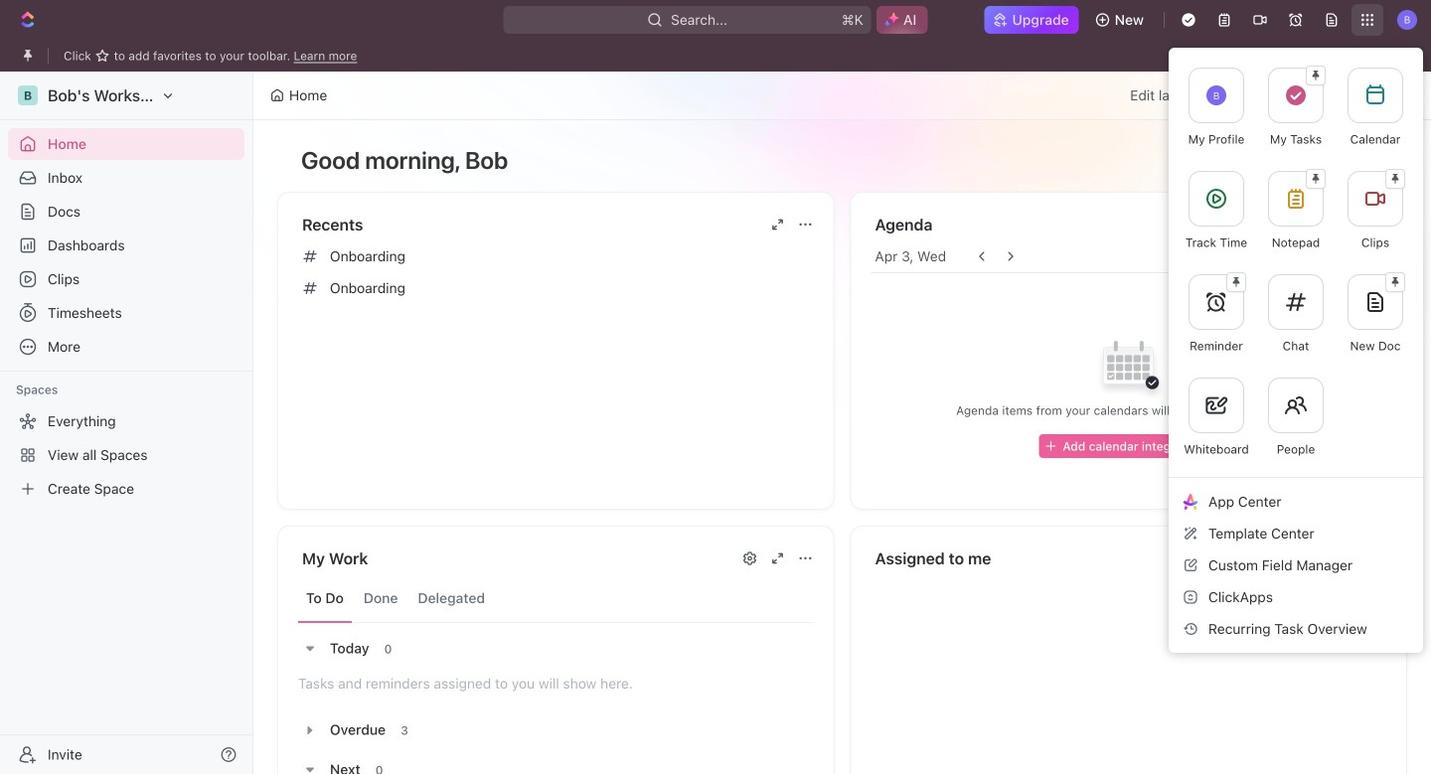 Task type: vqa. For each thing, say whether or not it's contained in the screenshot.
Workspace
no



Task type: locate. For each thing, give the bounding box(es) containing it.
tree
[[8, 405, 244, 505]]

tab list
[[298, 574, 813, 623]]



Task type: describe. For each thing, give the bounding box(es) containing it.
sidebar navigation
[[0, 72, 253, 774]]

tree inside sidebar navigation
[[8, 405, 244, 505]]



